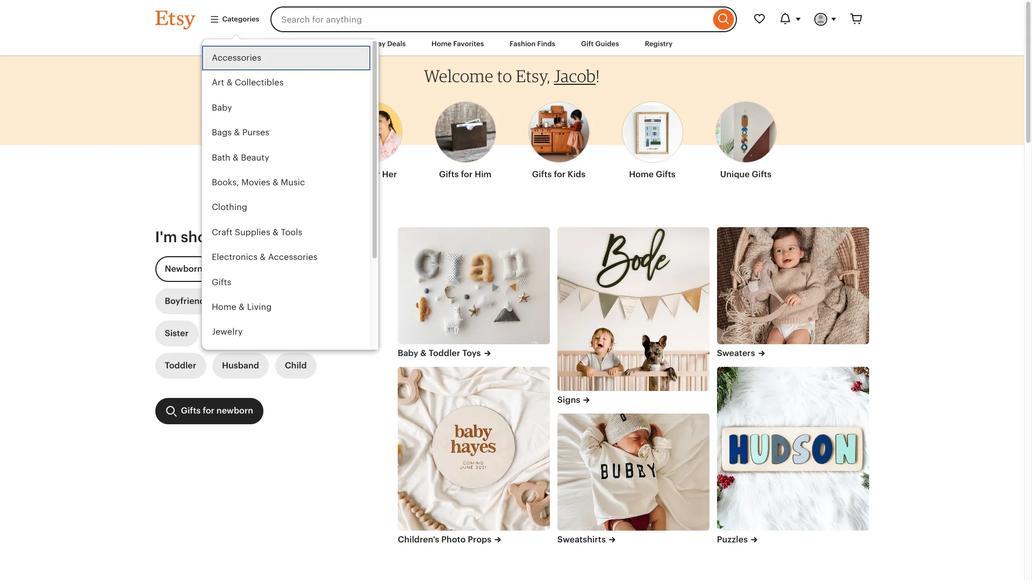 Task type: vqa. For each thing, say whether or not it's contained in the screenshot.
"Photo"
yes



Task type: locate. For each thing, give the bounding box(es) containing it.
electronics & accessories link
[[202, 245, 370, 270]]

0 vertical spatial baby
[[212, 103, 232, 113]]

0 horizontal spatial accessories
[[212, 53, 261, 63]]

& left party
[[237, 352, 243, 362]]

sweaters
[[717, 348, 755, 359]]

1 vertical spatial accessories
[[268, 252, 317, 262]]

jacob link
[[554, 66, 596, 86]]

1 horizontal spatial baby
[[398, 348, 418, 359]]

baby
[[212, 103, 232, 113], [398, 348, 418, 359]]

toddler left toys
[[429, 348, 460, 359]]

him
[[475, 169, 492, 180]]

home inside menu
[[212, 302, 236, 312]]

& left 'tools' on the top of page
[[272, 227, 278, 238]]

2 vertical spatial home
[[212, 302, 236, 312]]

for inside gifts for kids link
[[554, 169, 566, 180]]

supplies
[[235, 227, 270, 238], [269, 352, 305, 362]]

1 vertical spatial home
[[629, 169, 654, 180]]

toddler down sister
[[165, 361, 196, 371]]

1 vertical spatial supplies
[[269, 352, 305, 362]]

menu bar
[[136, 32, 888, 57]]

& right art
[[226, 78, 232, 88]]

for inside the "gifts for her" link
[[368, 169, 380, 180]]

& down craft supplies & tools
[[260, 252, 266, 262]]

gifts link
[[202, 270, 370, 295]]

Search for anything text field
[[271, 6, 710, 32]]

&
[[226, 78, 232, 88], [234, 128, 240, 138], [232, 152, 238, 163], [272, 177, 278, 188], [272, 227, 278, 238], [260, 252, 266, 262], [238, 302, 244, 312], [420, 348, 427, 359], [237, 352, 243, 362]]

welcome
[[424, 66, 494, 86]]

gifts for her link
[[341, 95, 402, 185]]

books, movies & music link
[[202, 170, 370, 195]]

0 vertical spatial home
[[432, 40, 452, 48]]

supplies down jewelry 'link'
[[269, 352, 305, 362]]

my...
[[277, 229, 311, 246]]

0 vertical spatial toddler
[[429, 348, 460, 359]]

for left the him
[[461, 169, 473, 180]]

baby inside 'link'
[[212, 103, 232, 113]]

kids
[[568, 169, 586, 180]]

banner
[[136, 0, 888, 370]]

for up electronics & accessories
[[253, 229, 273, 246]]

shopping
[[181, 229, 249, 246]]

for left her
[[368, 169, 380, 180]]

1 horizontal spatial accessories
[[268, 252, 317, 262]]

home
[[432, 40, 452, 48], [629, 169, 654, 180], [212, 302, 236, 312]]

& right 'bath'
[[232, 152, 238, 163]]

paper & party supplies
[[212, 352, 305, 362]]

1 horizontal spatial toddler
[[429, 348, 460, 359]]

books, movies & music
[[212, 177, 305, 188]]

signs
[[557, 395, 580, 405]]

personalized name banner - baby name garland - felt nursery letters - baby name bunting - llama name banner - wall decoration banner image
[[398, 228, 550, 345]]

bags & purses
[[212, 128, 269, 138]]

for inside gifts for him link
[[461, 169, 473, 180]]

movies
[[241, 177, 270, 188]]

toddler
[[429, 348, 460, 359], [165, 361, 196, 371]]

props
[[468, 535, 492, 545]]

for inside gifts for newborn link
[[203, 406, 214, 416]]

craft supplies & tools link
[[202, 220, 370, 245]]

gift guides link
[[573, 34, 627, 54]]

& right bags
[[234, 128, 240, 138]]

fashion
[[510, 40, 536, 48]]

living
[[247, 302, 271, 312]]

0 horizontal spatial baby
[[212, 103, 232, 113]]

craft supplies & tools
[[212, 227, 302, 238]]

home for home gifts
[[629, 169, 654, 180]]

2 horizontal spatial home
[[629, 169, 654, 180]]

gifts
[[346, 169, 366, 180], [439, 169, 459, 180], [532, 169, 552, 180], [656, 169, 676, 180], [752, 169, 772, 180], [268, 180, 288, 190], [212, 277, 231, 287], [181, 406, 201, 416]]

baby & toddler toys link
[[398, 348, 550, 360]]

bath
[[212, 152, 230, 163]]

photo
[[441, 535, 466, 545]]

for left newborn
[[203, 406, 214, 416]]

0 vertical spatial accessories
[[212, 53, 261, 63]]

& left living
[[238, 302, 244, 312]]

& for paper
[[237, 352, 243, 362]]

beauty
[[241, 152, 269, 163]]

accessories link
[[202, 46, 370, 71]]

home gifts link
[[622, 95, 683, 185]]

art
[[212, 78, 224, 88]]

for for newborn
[[203, 406, 214, 416]]

categories button
[[201, 10, 267, 29]]

& left toys
[[420, 348, 427, 359]]

newborn
[[165, 264, 203, 274]]

toddler inside baby & toddler toys link
[[429, 348, 460, 359]]

name sign for baby boy or girl nursery decor wall art, custom wood name sign personalized for baby or kids room wall decor boho nursery art image
[[557, 228, 709, 391]]

gifts for him link
[[435, 95, 496, 185]]

registry link
[[637, 34, 681, 54]]

0 horizontal spatial home
[[212, 302, 236, 312]]

1 vertical spatial toddler
[[165, 361, 196, 371]]

home & living
[[212, 302, 271, 312]]

gifts for kids
[[532, 169, 586, 180]]

!
[[596, 66, 600, 86]]

signs link
[[557, 394, 709, 406]]

clothing link
[[202, 195, 370, 220]]

0 vertical spatial supplies
[[235, 227, 270, 238]]

registry
[[645, 40, 673, 48]]

husband
[[222, 361, 259, 371]]

1 horizontal spatial home
[[432, 40, 452, 48]]

i'm
[[155, 229, 177, 246]]

accessories inside the accessories link
[[212, 53, 261, 63]]

accessories
[[212, 53, 261, 63], [268, 252, 317, 262]]

children's
[[398, 535, 439, 545]]

purses
[[242, 128, 269, 138]]

finds
[[537, 40, 555, 48]]

accessories up "art & collectibles"
[[212, 53, 261, 63]]

supplies up electronics & accessories
[[235, 227, 270, 238]]

for left kids
[[554, 169, 566, 180]]

menu
[[201, 39, 379, 370]]

unique gifts link
[[715, 95, 777, 185]]

None search field
[[271, 6, 737, 32]]

gifts for him
[[439, 169, 492, 180]]

baby powder &quot;bubby™&quot; everyday boys sweatshirt image
[[557, 414, 709, 531]]

1 vertical spatial baby
[[398, 348, 418, 359]]

fashion finds link
[[502, 34, 563, 54]]

puzzles
[[717, 535, 748, 545]]

clothing
[[212, 202, 247, 213]]

accessories down my...
[[268, 252, 317, 262]]

home inside menu bar
[[432, 40, 452, 48]]

gifts for newborn link
[[155, 398, 263, 425]]

& inside 'link'
[[260, 252, 266, 262]]



Task type: describe. For each thing, give the bounding box(es) containing it.
i'm shopping for my...
[[155, 229, 311, 246]]

welcome to etsy, jacob !
[[424, 66, 600, 86]]

jewelry
[[212, 327, 242, 337]]

bags & purses link
[[202, 121, 370, 146]]

baby for baby
[[212, 103, 232, 113]]

home gifts
[[629, 169, 676, 180]]

for for kids
[[554, 169, 566, 180]]

puzzles link
[[717, 534, 869, 546]]

electronics & accessories
[[212, 252, 317, 262]]

gift guides
[[581, 40, 619, 48]]

jewelry link
[[202, 320, 370, 345]]

baby link
[[202, 96, 370, 121]]

home for home favorites
[[432, 40, 452, 48]]

children's photo props link
[[398, 534, 550, 546]]

sweaters link
[[717, 348, 869, 360]]

bath & beauty link
[[202, 146, 370, 170]]

jacob
[[554, 66, 596, 86]]

collectibles
[[235, 78, 283, 88]]

none search field inside banner
[[271, 6, 737, 32]]

custom pregnancy announcement plaque | oh baby wooden plaque | maternity photo prop | baby announcement sign image
[[398, 367, 550, 531]]

unique
[[720, 169, 750, 180]]

home favorites link
[[424, 34, 492, 54]]

banner containing accessories
[[136, 0, 888, 370]]

fashion finds
[[510, 40, 555, 48]]

& for art
[[226, 78, 232, 88]]

home favorites
[[432, 40, 484, 48]]

gift
[[581, 40, 594, 48]]

books,
[[212, 177, 239, 188]]

craft
[[212, 227, 232, 238]]

gifts for kids link
[[528, 95, 589, 185]]

personalized name puzzle christmas gift for kids, wooden name puzzle, personalized gift for boy, baby&#39;s first, wooden toy, puzzle for boys image
[[717, 367, 869, 531]]

& left music
[[272, 177, 278, 188]]

menu containing accessories
[[201, 39, 379, 370]]

menu bar containing home favorites
[[136, 32, 888, 57]]

music
[[281, 177, 305, 188]]

gifts inside personalized gifts
[[268, 180, 288, 190]]

art & collectibles link
[[202, 71, 370, 96]]

paper & party supplies link
[[202, 345, 370, 370]]

tools
[[281, 227, 302, 238]]

toys
[[462, 348, 481, 359]]

home & living link
[[202, 295, 370, 320]]

sister
[[165, 329, 189, 339]]

gifts for newborn
[[181, 406, 253, 416]]

0 horizontal spatial toddler
[[165, 361, 196, 371]]

party
[[246, 352, 267, 362]]

boyfriend
[[165, 296, 205, 307]]

baby for baby & toddler toys
[[398, 348, 418, 359]]

paper
[[212, 352, 235, 362]]

sweatshirts
[[557, 535, 606, 545]]

for for her
[[368, 169, 380, 180]]

baby & toddler toys
[[398, 348, 481, 359]]

newborn sweater knit baby cardigan with side buttons alpaca baby sweater knit cardigan babies image
[[717, 228, 869, 345]]

personalized
[[252, 169, 305, 180]]

favorites
[[453, 40, 484, 48]]

& for home
[[238, 302, 244, 312]]

& for bags
[[234, 128, 240, 138]]

& for electronics
[[260, 252, 266, 262]]

electronics
[[212, 252, 257, 262]]

personalized gifts
[[252, 169, 305, 190]]

etsy,
[[516, 66, 550, 86]]

her
[[382, 169, 397, 180]]

categories
[[222, 15, 259, 23]]

for for him
[[461, 169, 473, 180]]

unique gifts
[[720, 169, 772, 180]]

accessories inside electronics & accessories 'link'
[[268, 252, 317, 262]]

to
[[497, 66, 512, 86]]

art & collectibles
[[212, 78, 283, 88]]

children's photo props
[[398, 535, 492, 545]]

newborn
[[217, 406, 253, 416]]

home for home & living
[[212, 302, 236, 312]]

bath & beauty
[[212, 152, 269, 163]]

& for bath
[[232, 152, 238, 163]]

sweatshirts link
[[557, 534, 709, 546]]

guides
[[595, 40, 619, 48]]

personalized gifts link
[[248, 95, 309, 195]]

gifts for her
[[346, 169, 397, 180]]

& for baby
[[420, 348, 427, 359]]

bags
[[212, 128, 231, 138]]



